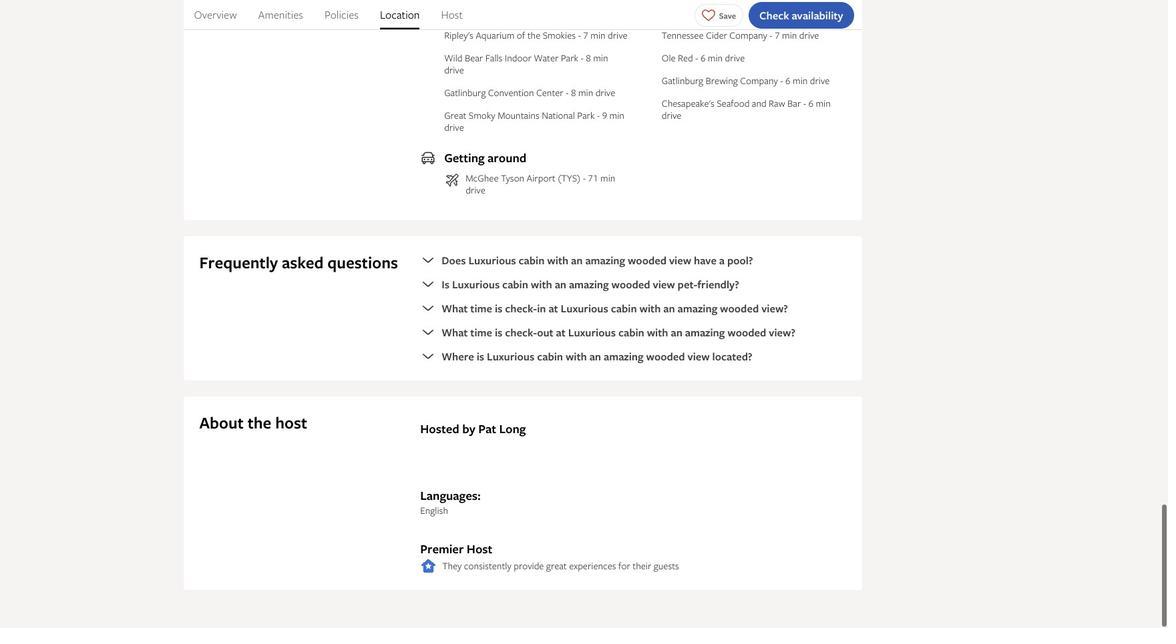 Task type: describe. For each thing, give the bounding box(es) containing it.
gatlinburg for gatlinburg brewing company - 6 min drive
[[662, 75, 704, 88]]

- down check
[[770, 29, 773, 42]]

what for what time is check-in at luxurious cabin with an amazing wooded view?
[[442, 302, 468, 317]]

drive up 9
[[596, 87, 616, 100]]

raw
[[769, 98, 786, 110]]

is for out
[[495, 326, 503, 341]]

with up what time is check-out at luxurious cabin with an amazing wooded view?
[[640, 302, 661, 317]]

(tys)
[[558, 172, 581, 185]]

ripley's
[[445, 29, 474, 42]]

subway
[[662, 7, 693, 19]]

convention
[[488, 87, 534, 100]]

policies link
[[325, 0, 359, 29]]

location link
[[380, 0, 420, 29]]

- right smokies
[[578, 29, 581, 42]]

drive right smokies
[[608, 29, 628, 42]]

where
[[442, 350, 474, 365]]

falls
[[486, 52, 503, 65]]

premier host
[[420, 542, 493, 559]]

seafood
[[717, 98, 750, 110]]

of
[[517, 29, 525, 42]]

1 vertical spatial park
[[578, 110, 595, 122]]

consistently
[[464, 561, 512, 573]]

an down pet-
[[671, 326, 683, 341]]

pet-
[[678, 278, 698, 293]]

view? for what time is check-out at luxurious cabin with an amazing wooded view?
[[769, 326, 796, 341]]

an down what time is check-out at luxurious cabin with an amazing wooded view?
[[590, 350, 602, 365]]

9
[[603, 110, 608, 122]]

pat
[[479, 422, 497, 438]]

view? for what time is check-in at luxurious cabin with an amazing wooded view?
[[762, 302, 789, 317]]

time for what time is check-out at luxurious cabin with an amazing wooded view?
[[471, 326, 493, 341]]

great
[[547, 561, 567, 573]]

6 inside chesapeake's seafood and raw bar - 6 min drive
[[809, 98, 814, 110]]

company for cider
[[730, 29, 768, 42]]

luxurious up where is luxurious cabin with an amazing wooded view located?
[[569, 326, 616, 341]]

8 inside the - 8 min drive
[[586, 52, 591, 65]]

overview link
[[194, 0, 237, 29]]

about
[[199, 413, 244, 435]]

a
[[720, 254, 725, 269]]

2 horizontal spatial 7
[[775, 29, 780, 42]]

they
[[443, 561, 462, 573]]

policies
[[325, 7, 359, 22]]

is for in
[[495, 302, 503, 317]]

where is luxurious cabin with an amazing wooded view located?
[[442, 350, 753, 365]]

view for pet-
[[653, 278, 675, 293]]

with up the in
[[531, 278, 553, 293]]

1 horizontal spatial 6
[[786, 75, 791, 88]]

chesapeake's
[[662, 98, 715, 110]]

list containing subway - 7 min drive
[[662, 7, 846, 122]]

guests
[[654, 561, 680, 573]]

with down the what time is check-in at luxurious cabin with an amazing wooded view?
[[647, 326, 669, 341]]

smoky
[[469, 110, 496, 122]]

what for what time is check-out at luxurious cabin with an amazing wooded view?
[[442, 326, 468, 341]]

at for out
[[556, 326, 566, 341]]

they consistently provide great experiences for their guests
[[443, 561, 680, 573]]

wild bear falls indoor water park
[[445, 52, 579, 65]]

check- for out
[[505, 326, 537, 341]]

mcghee tyson airport (tys) - 71 min drive list item
[[445, 172, 629, 197]]

great smoky mountains national park
[[445, 110, 595, 122]]

host
[[275, 413, 307, 435]]

71
[[588, 172, 599, 185]]

what time is check-out at luxurious cabin with an amazing wooded view?
[[442, 326, 796, 341]]

is
[[442, 278, 450, 293]]

luxurious down is luxurious cabin with an amazing wooded view pet-friendly?
[[561, 302, 609, 317]]

availability
[[792, 8, 844, 22]]

check
[[760, 8, 790, 22]]

- right center
[[566, 87, 569, 100]]

does luxurious cabin with an amazing wooded view have a pool?
[[442, 254, 754, 269]]

amazing up is luxurious cabin with an amazing wooded view pet-friendly?
[[586, 254, 626, 269]]

frequently asked questions
[[199, 253, 398, 275]]

long
[[499, 422, 526, 438]]

gatlinburg convention center - 8 min drive
[[445, 87, 616, 100]]

- 8 min drive
[[445, 52, 608, 77]]

1 vertical spatial host
[[467, 542, 493, 559]]

wild
[[445, 52, 463, 65]]

amenities link
[[258, 0, 303, 29]]

location
[[380, 7, 420, 22]]

view for have
[[670, 254, 692, 269]]

gatlinburg brewing company - 6 min drive
[[662, 75, 830, 88]]

ole red - 6 min drive
[[662, 52, 745, 65]]

in
[[537, 302, 546, 317]]

water
[[534, 52, 559, 65]]

premier
[[420, 542, 464, 559]]

is luxurious cabin with an amazing wooded view pet-friendly?
[[442, 278, 740, 293]]

min inside mcghee tyson airport (tys) - 71 min drive
[[601, 172, 616, 185]]

- right red
[[696, 52, 699, 65]]

their
[[633, 561, 652, 573]]

experiences
[[570, 561, 617, 573]]

luxurious right where
[[487, 350, 535, 365]]

mcghee tyson airport (tys) - 71 min drive
[[466, 172, 616, 197]]

ole
[[662, 52, 676, 65]]

center
[[537, 87, 564, 100]]

list containing overview
[[183, 0, 862, 29]]

bear
[[465, 52, 483, 65]]

1 horizontal spatial 7
[[700, 7, 705, 19]]

0 vertical spatial the
[[528, 29, 541, 42]]

brewing
[[706, 75, 738, 88]]

tennessee cider company - 7 min drive
[[662, 29, 820, 42]]

- inside - 9 min drive
[[597, 110, 600, 122]]

out
[[537, 326, 554, 341]]

ripley's aquarium of the smokies - 7 min drive
[[445, 29, 628, 42]]

about the host
[[199, 413, 307, 435]]

- inside the - 8 min drive
[[581, 52, 584, 65]]

min right center
[[579, 87, 594, 100]]

min right smokies
[[591, 29, 606, 42]]

languages:
[[420, 489, 481, 505]]

questions
[[328, 253, 398, 275]]

tennessee
[[662, 29, 704, 42]]



Task type: locate. For each thing, give the bounding box(es) containing it.
wooded
[[628, 254, 667, 269], [612, 278, 651, 293], [720, 302, 759, 317], [728, 326, 767, 341], [647, 350, 685, 365]]

at right out
[[556, 326, 566, 341]]

have
[[694, 254, 717, 269]]

min down cider
[[708, 52, 723, 65]]

save
[[720, 10, 737, 21]]

asked
[[282, 253, 324, 275]]

provide
[[514, 561, 544, 573]]

- inside chesapeake's seafood and raw bar - 6 min drive
[[804, 98, 807, 110]]

premier host image
[[420, 559, 437, 575]]

drive down tennessee cider company - 7 min drive
[[726, 52, 745, 65]]

pool?
[[728, 254, 754, 269]]

is left out
[[495, 326, 503, 341]]

languages: english
[[420, 489, 481, 518]]

luxurious right does
[[469, 254, 516, 269]]

min up cider
[[707, 7, 722, 19]]

hosted
[[420, 422, 460, 438]]

drive down availability
[[810, 75, 830, 88]]

0 vertical spatial host
[[441, 7, 463, 22]]

0 horizontal spatial host
[[441, 7, 463, 22]]

1 horizontal spatial host
[[467, 542, 493, 559]]

hosted by pat long
[[420, 422, 526, 438]]

luxurious
[[469, 254, 516, 269], [452, 278, 500, 293], [561, 302, 609, 317], [569, 326, 616, 341], [487, 350, 535, 365]]

company up and
[[741, 75, 778, 88]]

6 right red
[[701, 52, 706, 65]]

1 horizontal spatial the
[[528, 29, 541, 42]]

located?
[[713, 350, 753, 365]]

subway - 7 min drive
[[662, 7, 744, 19]]

company down save
[[730, 29, 768, 42]]

getting
[[445, 150, 485, 167]]

min inside chesapeake's seafood and raw bar - 6 min drive
[[816, 98, 831, 110]]

min up bar
[[793, 75, 808, 88]]

8
[[586, 52, 591, 65], [571, 87, 576, 100]]

with
[[548, 254, 569, 269], [531, 278, 553, 293], [640, 302, 661, 317], [647, 326, 669, 341], [566, 350, 587, 365]]

chesapeake's seafood and raw bar - 6 min drive
[[662, 98, 831, 122]]

- left 9
[[597, 110, 600, 122]]

min
[[707, 7, 722, 19], [591, 29, 606, 42], [783, 29, 798, 42], [594, 52, 608, 65], [708, 52, 723, 65], [793, 75, 808, 88], [579, 87, 594, 100], [816, 98, 831, 110], [610, 110, 625, 122], [601, 172, 616, 185]]

airport
[[527, 172, 556, 185]]

2 horizontal spatial 6
[[809, 98, 814, 110]]

min inside the - 8 min drive
[[594, 52, 608, 65]]

what time is check-in at luxurious cabin with an amazing wooded view?
[[442, 302, 789, 317]]

0 horizontal spatial gatlinburg
[[445, 87, 486, 100]]

0 horizontal spatial 6
[[701, 52, 706, 65]]

tyson
[[501, 172, 525, 185]]

drive down the getting around
[[466, 184, 486, 197]]

luxurious right is
[[452, 278, 500, 293]]

- right bar
[[804, 98, 807, 110]]

amazing up located?
[[685, 326, 725, 341]]

save button
[[695, 4, 744, 26]]

overview
[[194, 7, 237, 22]]

park left 9
[[578, 110, 595, 122]]

what down is
[[442, 302, 468, 317]]

what
[[442, 302, 468, 317], [442, 326, 468, 341]]

amazing
[[586, 254, 626, 269], [569, 278, 609, 293], [678, 302, 718, 317], [685, 326, 725, 341], [604, 350, 644, 365]]

view
[[670, 254, 692, 269], [653, 278, 675, 293], [688, 350, 710, 365]]

2 vertical spatial view
[[688, 350, 710, 365]]

0 vertical spatial view?
[[762, 302, 789, 317]]

view left pet-
[[653, 278, 675, 293]]

min right 71
[[601, 172, 616, 185]]

at right the in
[[549, 302, 559, 317]]

1 vertical spatial is
[[495, 326, 503, 341]]

drive
[[725, 7, 744, 19], [608, 29, 628, 42], [800, 29, 820, 42], [726, 52, 745, 65], [445, 64, 464, 77], [810, 75, 830, 88], [596, 87, 616, 100], [662, 110, 682, 122], [445, 122, 464, 134], [466, 184, 486, 197]]

1 vertical spatial 8
[[571, 87, 576, 100]]

host up "ripley's"
[[441, 7, 463, 22]]

frequently
[[199, 253, 278, 275]]

gatlinburg
[[662, 75, 704, 88], [445, 87, 486, 100]]

at for in
[[549, 302, 559, 317]]

0 horizontal spatial 7
[[584, 29, 589, 42]]

amenities
[[258, 7, 303, 22]]

view left have
[[670, 254, 692, 269]]

0 horizontal spatial the
[[248, 413, 272, 435]]

time for what time is check-in at luxurious cabin with an amazing wooded view?
[[471, 302, 493, 317]]

drive inside - 9 min drive
[[445, 122, 464, 134]]

getting around
[[445, 150, 527, 167]]

- up raw
[[781, 75, 784, 88]]

cider
[[706, 29, 728, 42]]

indoor
[[505, 52, 532, 65]]

1 vertical spatial view?
[[769, 326, 796, 341]]

is left the in
[[495, 302, 503, 317]]

min right 'water'
[[594, 52, 608, 65]]

0 horizontal spatial 8
[[571, 87, 576, 100]]

host
[[441, 7, 463, 22], [467, 542, 493, 559]]

red
[[678, 52, 694, 65]]

around
[[488, 150, 527, 167]]

with up is luxurious cabin with an amazing wooded view pet-friendly?
[[548, 254, 569, 269]]

host up consistently
[[467, 542, 493, 559]]

list
[[183, 0, 862, 29], [445, 7, 629, 134], [662, 7, 846, 122]]

6
[[701, 52, 706, 65], [786, 75, 791, 88], [809, 98, 814, 110]]

2 check- from the top
[[505, 326, 537, 341]]

- left 71
[[583, 172, 586, 185]]

the right of
[[528, 29, 541, 42]]

7
[[700, 7, 705, 19], [584, 29, 589, 42], [775, 29, 780, 42]]

an down does luxurious cabin with an amazing wooded view have a pool?
[[555, 278, 567, 293]]

with down what time is check-out at luxurious cabin with an amazing wooded view?
[[566, 350, 587, 365]]

time
[[471, 302, 493, 317], [471, 326, 493, 341]]

drive down check availability
[[800, 29, 820, 42]]

-
[[695, 7, 698, 19], [578, 29, 581, 42], [770, 29, 773, 42], [581, 52, 584, 65], [696, 52, 699, 65], [781, 75, 784, 88], [566, 87, 569, 100], [804, 98, 807, 110], [597, 110, 600, 122], [583, 172, 586, 185]]

company
[[730, 29, 768, 42], [741, 75, 778, 88]]

drive left smoky
[[445, 122, 464, 134]]

drive inside mcghee tyson airport (tys) - 71 min drive
[[466, 184, 486, 197]]

7 right smokies
[[584, 29, 589, 42]]

drive down ole
[[662, 110, 682, 122]]

1 vertical spatial 6
[[786, 75, 791, 88]]

1 horizontal spatial gatlinburg
[[662, 75, 704, 88]]

7 down check
[[775, 29, 780, 42]]

company for brewing
[[741, 75, 778, 88]]

at
[[549, 302, 559, 317], [556, 326, 566, 341]]

english
[[420, 505, 448, 518]]

by
[[463, 422, 476, 438]]

0 vertical spatial company
[[730, 29, 768, 42]]

1 check- from the top
[[505, 302, 537, 317]]

1 vertical spatial company
[[741, 75, 778, 88]]

2 vertical spatial 6
[[809, 98, 814, 110]]

drive inside the - 8 min drive
[[445, 64, 464, 77]]

0 vertical spatial check-
[[505, 302, 537, 317]]

min right bar
[[816, 98, 831, 110]]

amazing down pet-
[[678, 302, 718, 317]]

view?
[[762, 302, 789, 317], [769, 326, 796, 341]]

2 what from the top
[[442, 326, 468, 341]]

drive left "bear"
[[445, 64, 464, 77]]

8 right center
[[571, 87, 576, 100]]

an up what time is check-out at luxurious cabin with an amazing wooded view?
[[664, 302, 675, 317]]

is
[[495, 302, 503, 317], [495, 326, 503, 341], [477, 350, 485, 365]]

0 vertical spatial what
[[442, 302, 468, 317]]

drive inside chesapeake's seafood and raw bar - 6 min drive
[[662, 110, 682, 122]]

park
[[561, 52, 579, 65], [578, 110, 595, 122]]

1 horizontal spatial 8
[[586, 52, 591, 65]]

amazing down what time is check-out at luxurious cabin with an amazing wooded view?
[[604, 350, 644, 365]]

2 time from the top
[[471, 326, 493, 341]]

0 vertical spatial 8
[[586, 52, 591, 65]]

6 up bar
[[786, 75, 791, 88]]

view left located?
[[688, 350, 710, 365]]

host link
[[441, 0, 463, 29]]

bar
[[788, 98, 801, 110]]

check availability
[[760, 8, 844, 22]]

mcghee
[[466, 172, 499, 185]]

0 vertical spatial 6
[[701, 52, 706, 65]]

1 time from the top
[[471, 302, 493, 317]]

check availability button
[[749, 2, 854, 28]]

the left host
[[248, 413, 272, 435]]

an up is luxurious cabin with an amazing wooded view pet-friendly?
[[571, 254, 583, 269]]

what up where
[[442, 326, 468, 341]]

friendly?
[[698, 278, 740, 293]]

for
[[619, 561, 631, 573]]

national
[[542, 110, 575, 122]]

min down check availability button
[[783, 29, 798, 42]]

is right where
[[477, 350, 485, 365]]

mountains
[[498, 110, 540, 122]]

check- down the in
[[505, 326, 537, 341]]

1 vertical spatial time
[[471, 326, 493, 341]]

amazing down does luxurious cabin with an amazing wooded view have a pool?
[[569, 278, 609, 293]]

1 what from the top
[[442, 302, 468, 317]]

gatlinburg down red
[[662, 75, 704, 88]]

park right 'water'
[[561, 52, 579, 65]]

check- up out
[[505, 302, 537, 317]]

2 vertical spatial is
[[477, 350, 485, 365]]

7 right subway
[[700, 7, 705, 19]]

8 right 'water'
[[586, 52, 591, 65]]

- right 'water'
[[581, 52, 584, 65]]

drive up tennessee cider company - 7 min drive
[[725, 7, 744, 19]]

check- for in
[[505, 302, 537, 317]]

the
[[528, 29, 541, 42], [248, 413, 272, 435]]

aquarium
[[476, 29, 515, 42]]

great
[[445, 110, 467, 122]]

0 vertical spatial at
[[549, 302, 559, 317]]

- 9 min drive
[[445, 110, 625, 134]]

list containing anakeesta
[[445, 7, 629, 134]]

min right 9
[[610, 110, 625, 122]]

1 vertical spatial view
[[653, 278, 675, 293]]

1 vertical spatial at
[[556, 326, 566, 341]]

0 vertical spatial is
[[495, 302, 503, 317]]

6 right bar
[[809, 98, 814, 110]]

0 vertical spatial view
[[670, 254, 692, 269]]

does
[[442, 254, 466, 269]]

gatlinburg for gatlinburg convention center - 8 min drive
[[445, 87, 486, 100]]

0 vertical spatial park
[[561, 52, 579, 65]]

anakeesta
[[445, 7, 485, 19]]

1 vertical spatial what
[[442, 326, 468, 341]]

smokies
[[543, 29, 576, 42]]

min inside - 9 min drive
[[610, 110, 625, 122]]

0 vertical spatial time
[[471, 302, 493, 317]]

1 vertical spatial check-
[[505, 326, 537, 341]]

- right subway
[[695, 7, 698, 19]]

gatlinburg up 'great'
[[445, 87, 486, 100]]

- inside mcghee tyson airport (tys) - 71 min drive
[[583, 172, 586, 185]]

1 vertical spatial the
[[248, 413, 272, 435]]



Task type: vqa. For each thing, say whether or not it's contained in the screenshot.
Wizard region
no



